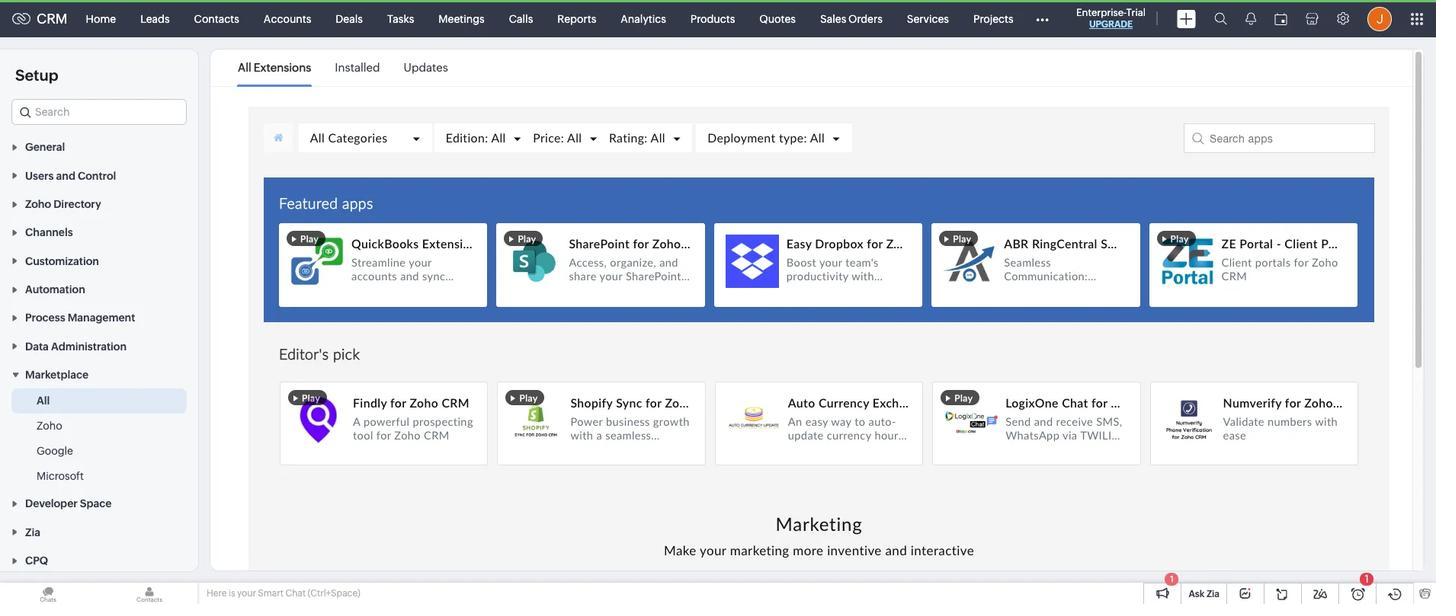 Task type: describe. For each thing, give the bounding box(es) containing it.
general
[[25, 141, 65, 154]]

chat
[[285, 589, 306, 599]]

control
[[78, 170, 116, 182]]

1 horizontal spatial zia
[[1207, 589, 1220, 600]]

automation
[[25, 284, 85, 296]]

enterprise-trial upgrade
[[1077, 7, 1146, 30]]

home link
[[74, 0, 128, 37]]

all extensions
[[238, 61, 311, 74]]

google link
[[37, 444, 73, 459]]

users
[[25, 170, 54, 182]]

projects link
[[962, 0, 1026, 37]]

updates link
[[404, 50, 448, 85]]

zoho for zoho directory
[[25, 198, 51, 210]]

upgrade
[[1090, 19, 1133, 30]]

space
[[80, 498, 112, 510]]

products
[[691, 13, 735, 25]]

smart
[[258, 589, 284, 599]]

services link
[[895, 0, 962, 37]]

crm
[[37, 11, 68, 27]]

meetings link
[[426, 0, 497, 37]]

analytics
[[621, 13, 666, 25]]

quotes
[[760, 13, 796, 25]]

administration
[[51, 341, 127, 353]]

crm link
[[12, 11, 68, 27]]

profile image
[[1368, 6, 1392, 31]]

data administration
[[25, 341, 127, 353]]

Other Modules field
[[1026, 6, 1059, 31]]

all extensions link
[[238, 50, 311, 85]]

calendar image
[[1275, 13, 1288, 25]]

data administration button
[[0, 332, 198, 360]]

analytics link
[[609, 0, 678, 37]]

tasks
[[387, 13, 414, 25]]

customization
[[25, 255, 99, 267]]

process management button
[[0, 304, 198, 332]]

extensions
[[254, 61, 311, 74]]

data
[[25, 341, 49, 353]]

home
[[86, 13, 116, 25]]

marketplace region
[[0, 389, 198, 490]]

automation button
[[0, 275, 198, 304]]

microsoft
[[37, 471, 84, 483]]

all link
[[37, 394, 50, 409]]

here
[[207, 589, 227, 599]]

updates
[[404, 61, 448, 74]]

accounts link
[[252, 0, 324, 37]]

quotes link
[[747, 0, 808, 37]]

zia button
[[0, 518, 198, 547]]

(ctrl+space)
[[308, 589, 360, 599]]

sales orders
[[820, 13, 883, 25]]

directory
[[54, 198, 101, 210]]

installed link
[[335, 50, 380, 85]]

developer
[[25, 498, 78, 510]]

reports link
[[545, 0, 609, 37]]

is
[[229, 589, 235, 599]]

users and control button
[[0, 161, 198, 190]]

customization button
[[0, 247, 198, 275]]

products link
[[678, 0, 747, 37]]

meetings
[[439, 13, 485, 25]]

enterprise-
[[1077, 7, 1127, 18]]



Task type: locate. For each thing, give the bounding box(es) containing it.
zoho inside dropdown button
[[25, 198, 51, 210]]

all
[[238, 61, 251, 74], [37, 395, 50, 407]]

sales
[[820, 13, 847, 25]]

0 horizontal spatial zia
[[25, 527, 40, 539]]

trial
[[1127, 7, 1146, 18]]

1 horizontal spatial all
[[238, 61, 251, 74]]

and
[[56, 170, 75, 182]]

tasks link
[[375, 0, 426, 37]]

zoho
[[25, 198, 51, 210], [37, 420, 62, 432]]

deals
[[336, 13, 363, 25]]

setup
[[15, 66, 58, 84]]

chats image
[[0, 583, 96, 605]]

reports
[[558, 13, 596, 25]]

zia up cpq
[[25, 527, 40, 539]]

all for all
[[37, 395, 50, 407]]

create menu image
[[1177, 10, 1196, 28]]

1 vertical spatial all
[[37, 395, 50, 407]]

general button
[[0, 133, 198, 161]]

marketplace
[[25, 369, 88, 381]]

1
[[1365, 573, 1369, 586], [1171, 575, 1174, 584]]

zoho down users on the top left of page
[[25, 198, 51, 210]]

developer space
[[25, 498, 112, 510]]

accounts
[[264, 13, 311, 25]]

zoho for zoho
[[37, 420, 62, 432]]

developer space button
[[0, 490, 198, 518]]

ask
[[1189, 589, 1205, 600]]

all up zoho link
[[37, 395, 50, 407]]

zoho directory
[[25, 198, 101, 210]]

marketplace button
[[0, 360, 198, 389]]

1 vertical spatial zia
[[1207, 589, 1220, 600]]

all for all extensions
[[238, 61, 251, 74]]

calls
[[509, 13, 533, 25]]

projects
[[974, 13, 1014, 25]]

zoho inside marketplace region
[[37, 420, 62, 432]]

1 horizontal spatial 1
[[1365, 573, 1369, 586]]

signals element
[[1237, 0, 1266, 37]]

zoho up google
[[37, 420, 62, 432]]

microsoft link
[[37, 469, 84, 484]]

channels
[[25, 227, 73, 239]]

zoho directory button
[[0, 190, 198, 218]]

zoho link
[[37, 419, 62, 434]]

Search text field
[[12, 100, 186, 124]]

1 vertical spatial zoho
[[37, 420, 62, 432]]

process management
[[25, 312, 135, 324]]

google
[[37, 445, 73, 458]]

None field
[[11, 99, 187, 125]]

contacts link
[[182, 0, 252, 37]]

0 vertical spatial all
[[238, 61, 251, 74]]

zia right ask
[[1207, 589, 1220, 600]]

create menu element
[[1168, 0, 1206, 37]]

ask zia
[[1189, 589, 1220, 600]]

here is your smart chat (ctrl+space)
[[207, 589, 360, 599]]

0 horizontal spatial 1
[[1171, 575, 1174, 584]]

leads
[[140, 13, 170, 25]]

profile element
[[1359, 0, 1401, 37]]

deals link
[[324, 0, 375, 37]]

search image
[[1215, 12, 1228, 25]]

calls link
[[497, 0, 545, 37]]

services
[[907, 13, 949, 25]]

contacts image
[[101, 583, 197, 605]]

zia inside dropdown button
[[25, 527, 40, 539]]

sales orders link
[[808, 0, 895, 37]]

contacts
[[194, 13, 239, 25]]

all left the extensions
[[238, 61, 251, 74]]

all inside marketplace region
[[37, 395, 50, 407]]

search element
[[1206, 0, 1237, 37]]

cpq
[[25, 555, 48, 567]]

zia
[[25, 527, 40, 539], [1207, 589, 1220, 600]]

0 vertical spatial zoho
[[25, 198, 51, 210]]

installed
[[335, 61, 380, 74]]

users and control
[[25, 170, 116, 182]]

channels button
[[0, 218, 198, 247]]

management
[[68, 312, 135, 324]]

cpq button
[[0, 547, 198, 575]]

leads link
[[128, 0, 182, 37]]

signals image
[[1246, 12, 1257, 25]]

process
[[25, 312, 65, 324]]

your
[[237, 589, 256, 599]]

0 horizontal spatial all
[[37, 395, 50, 407]]

orders
[[849, 13, 883, 25]]

0 vertical spatial zia
[[25, 527, 40, 539]]



Task type: vqa. For each thing, say whether or not it's contained in the screenshot.
Updates 'link'
yes



